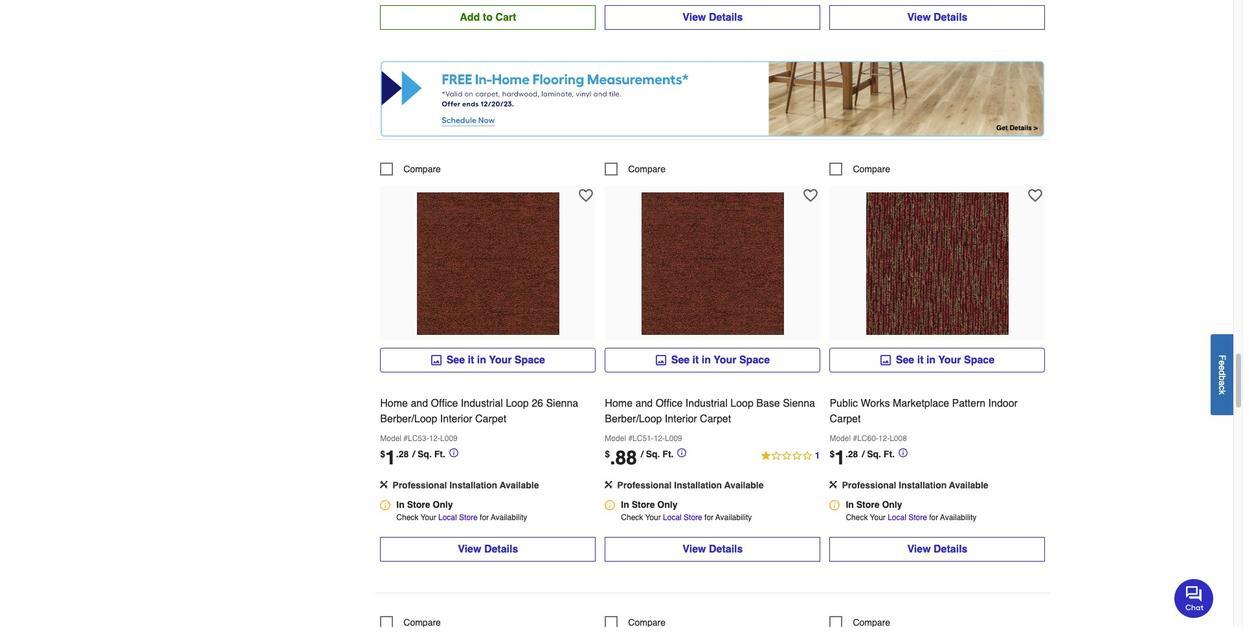 Task type: vqa. For each thing, say whether or not it's contained in the screenshot.
middle Schedule
no



Task type: describe. For each thing, give the bounding box(es) containing it.
# for home and office industrial loop base sienna berber/loop interior carpet
[[629, 434, 633, 443]]

$ for actual price $0.88 element
[[605, 449, 610, 460]]

installation for 3rd assembly image from right
[[450, 480, 498, 491]]

chat invite button image
[[1175, 579, 1215, 618]]

office for home and office industrial loop base sienna berber/loop interior carpet
[[656, 398, 683, 410]]

home and office industrial loop 26 sienna berber/loop interior carpet link
[[380, 382, 596, 427]]

3 availability from the left
[[941, 513, 977, 522]]

f
[[1218, 355, 1228, 360]]

indoor
[[989, 398, 1018, 410]]

3 for from the left
[[930, 513, 939, 522]]

1 local store link from the left
[[439, 513, 478, 522]]

.88
[[610, 447, 637, 469]]

3 only from the left
[[883, 500, 903, 510]]

2 only from the left
[[658, 500, 678, 510]]

carpet for 26
[[476, 414, 507, 425]]

professional for 3rd assembly image
[[843, 480, 897, 491]]

2 in from the left
[[622, 500, 630, 510]]

it for photos associated with undefined home and office industrial loop base sienna berber/loop interior carpet image
[[693, 355, 699, 366]]

works
[[861, 398, 891, 410]]

1 assembly image from the left
[[380, 481, 388, 489]]

1000238887 element
[[605, 163, 666, 176]]

model # lc51-12-l009
[[605, 434, 683, 443]]

professional for 3rd assembly image from right
[[393, 480, 447, 491]]

see it in your space link for undefined home and office industrial loop base sienna berber/loop interior carpet image
[[605, 348, 821, 373]]

.28 / sq. ft. for 1st info icon from the right
[[846, 449, 895, 460]]

and for home and office industrial loop 26 sienna berber/loop interior carpet
[[411, 398, 428, 410]]

model for home and office industrial loop base sienna berber/loop interior carpet
[[605, 434, 627, 443]]

loop for base
[[731, 398, 754, 410]]

1 check from the left
[[397, 513, 419, 522]]

.28 for 1st info icon from the left
[[396, 449, 409, 460]]

pattern
[[953, 398, 986, 410]]

space for undefined public works marketplace pattern indoor carpet image
[[965, 355, 995, 366]]

industrial for base
[[686, 398, 728, 410]]

undefined home and office industrial loop base sienna berber/loop interior carpet image
[[642, 193, 785, 335]]

model for public works marketplace pattern indoor carpet
[[830, 434, 851, 443]]

1 local from the left
[[439, 513, 457, 522]]

1 heart outline image from the left
[[579, 189, 594, 203]]

marketplace
[[893, 398, 950, 410]]

2 local from the left
[[663, 513, 682, 522]]

f e e d b a c k button
[[1212, 334, 1234, 415]]

2 availability from the left
[[716, 513, 752, 522]]

home and office industrial loop 26 sienna berber/loop interior carpet
[[380, 398, 579, 425]]

it for photos associated with undefined home and office industrial loop 26 sienna berber/loop interior carpet image
[[468, 355, 474, 366]]

1 only from the left
[[433, 500, 453, 510]]

industrial for 26
[[461, 398, 503, 410]]

1002741274 element
[[380, 616, 441, 627]]

1 in from the left
[[397, 500, 405, 510]]

photos image for undefined home and office industrial loop base sienna berber/loop interior carpet image
[[656, 355, 666, 366]]

ft. for 1st info icon from the right
[[884, 449, 895, 460]]

see it in your space button for undefined home and office industrial loop 26 sienna berber/loop interior carpet image
[[380, 348, 596, 373]]

in for undefined home and office industrial loop 26 sienna berber/loop interior carpet image
[[477, 355, 487, 366]]

sq. for second actual price $1.28 element
[[868, 449, 882, 460]]

$ for second actual price $1.28 element from right
[[380, 449, 386, 460]]

.28 for 1st info icon from the right
[[846, 449, 859, 460]]

3 check from the left
[[846, 513, 868, 522]]

3 info image from the left
[[899, 449, 908, 458]]

lc51-
[[633, 434, 654, 443]]

model # lc53-12-l009
[[380, 434, 458, 443]]

see for photos for undefined public works marketplace pattern indoor carpet image
[[897, 355, 915, 366]]

2 check from the left
[[622, 513, 644, 522]]

add to cart
[[460, 12, 517, 24]]

2 e from the top
[[1218, 365, 1228, 370]]

see for photos associated with undefined home and office industrial loop 26 sienna berber/loop interior carpet image
[[447, 355, 465, 366]]

sienna for home and office industrial loop base sienna berber/loop interior carpet
[[783, 398, 816, 410]]

3 / from the left
[[863, 449, 865, 460]]

c
[[1218, 385, 1228, 390]]

in for undefined home and office industrial loop base sienna berber/loop interior carpet image
[[702, 355, 711, 366]]

1 inside image
[[815, 450, 820, 461]]

$ for second actual price $1.28 element
[[830, 449, 835, 460]]

0 horizontal spatial 1
[[386, 447, 396, 469]]

professional installation available for 2nd assembly image
[[618, 480, 764, 491]]

see for photos associated with undefined home and office industrial loop base sienna berber/loop interior carpet image
[[672, 355, 690, 366]]

sq. for second actual price $1.28 element from right
[[418, 449, 432, 460]]

f e e d b a c k
[[1218, 355, 1228, 394]]

public works marketplace pattern indoor carpet link
[[830, 382, 1046, 427]]

info image inside actual price $0.88 element
[[678, 449, 687, 458]]

1 for from the left
[[480, 513, 489, 522]]

3 local from the left
[[888, 513, 907, 522]]

professional installation available for 3rd assembly image from right
[[393, 480, 539, 491]]

see it in your space link for undefined home and office industrial loop 26 sienna berber/loop interior carpet image
[[380, 348, 596, 373]]

add to cart button
[[380, 5, 596, 30]]

# for home and office industrial loop 26 sienna berber/loop interior carpet
[[404, 434, 408, 443]]

see it in your space button for undefined public works marketplace pattern indoor carpet image
[[830, 348, 1046, 373]]

1002741454 element
[[830, 163, 891, 176]]

available for 3rd assembly image from right
[[500, 480, 539, 491]]

it for photos for undefined public works marketplace pattern indoor carpet image
[[918, 355, 924, 366]]

installation for 2nd assembly image
[[675, 480, 723, 491]]

2 heart outline image from the left
[[804, 189, 818, 203]]

lc60-
[[858, 434, 879, 443]]

berber/loop for home and office industrial loop 26 sienna berber/loop interior carpet
[[380, 414, 438, 425]]

1 info image from the left
[[450, 449, 459, 458]]

sienna for home and office industrial loop 26 sienna berber/loop interior carpet
[[546, 398, 579, 410]]

1 e from the top
[[1218, 360, 1228, 365]]

1002741634 element
[[605, 616, 666, 627]]



Task type: locate. For each thing, give the bounding box(es) containing it.
check
[[397, 513, 419, 522], [622, 513, 644, 522], [846, 513, 868, 522]]

2 horizontal spatial 12-
[[879, 434, 890, 443]]

it up home and office industrial loop base sienna berber/loop interior carpet link
[[693, 355, 699, 366]]

2 professional installation available from the left
[[618, 480, 764, 491]]

2 horizontal spatial it
[[918, 355, 924, 366]]

3 compare from the left
[[854, 164, 891, 174]]

0 horizontal spatial .28 / sq. ft.
[[396, 449, 446, 460]]

professional for 2nd assembly image
[[618, 480, 672, 491]]

ft. for 1st info icon from the left
[[435, 449, 446, 460]]

3 carpet from the left
[[830, 414, 861, 425]]

1 horizontal spatial assembly image
[[605, 481, 613, 489]]

1 industrial from the left
[[461, 398, 503, 410]]

sq. down model # lc51-12-l009
[[646, 449, 660, 460]]

2 $ 1 from the left
[[830, 447, 846, 469]]

available
[[500, 480, 539, 491], [725, 480, 764, 491], [950, 480, 989, 491]]

3 photos image from the left
[[881, 355, 891, 366]]

1 horizontal spatial professional
[[618, 480, 672, 491]]

1 horizontal spatial compare
[[629, 164, 666, 174]]

2 for from the left
[[705, 513, 714, 522]]

1 carpet from the left
[[476, 414, 507, 425]]

compare for 1002741454 element
[[854, 164, 891, 174]]

professional down model # lc53-12-l009 on the bottom left
[[393, 480, 447, 491]]

see up marketplace
[[897, 355, 915, 366]]

3 installation from the left
[[899, 480, 947, 491]]

2 sienna from the left
[[783, 398, 816, 410]]

see it in your space up public works marketplace pattern indoor carpet link
[[897, 355, 995, 366]]

1 horizontal spatial carpet
[[700, 414, 732, 425]]

/ inside actual price $0.88 element
[[641, 449, 644, 460]]

add
[[460, 12, 480, 24]]

undefined public works marketplace pattern indoor carpet image
[[867, 193, 1009, 335]]

in up home and office industrial loop base sienna berber/loop interior carpet link
[[702, 355, 711, 366]]

a
[[1218, 380, 1228, 385]]

2 horizontal spatial info image
[[899, 449, 908, 458]]

$ 1 down model # lc53-12-l009 on the bottom left
[[380, 447, 396, 469]]

1 office from the left
[[431, 398, 458, 410]]

berber/loop up lc53-
[[380, 414, 438, 425]]

model for home and office industrial loop 26 sienna berber/loop interior carpet
[[380, 434, 402, 443]]

see it in your space up home and office industrial loop base sienna berber/loop interior carpet link
[[672, 355, 770, 366]]

for
[[480, 513, 489, 522], [705, 513, 714, 522], [930, 513, 939, 522]]

loop left base at bottom right
[[731, 398, 754, 410]]

home and office industrial loop base sienna berber/loop interior carpet link
[[605, 382, 821, 427]]

1 horizontal spatial for
[[705, 513, 714, 522]]

professional down actual price $0.88 element
[[618, 480, 672, 491]]

2 / from the left
[[641, 449, 644, 460]]

2 horizontal spatial compare
[[854, 164, 891, 174]]

loop inside home and office industrial loop 26 sienna berber/loop interior carpet
[[506, 398, 529, 410]]

view details link
[[605, 5, 821, 30], [830, 5, 1046, 30], [380, 537, 596, 562], [605, 537, 821, 562], [830, 537, 1046, 562]]

interior inside home and office industrial loop base sienna berber/loop interior carpet
[[665, 414, 698, 425]]

sienna inside home and office industrial loop base sienna berber/loop interior carpet
[[783, 398, 816, 410]]

1 horizontal spatial actual price $1.28 element
[[830, 447, 908, 469]]

1 horizontal spatial 1
[[815, 450, 820, 461]]

1 l009 from the left
[[441, 434, 458, 443]]

1 .28 from the left
[[396, 449, 409, 460]]

/ down lc53-
[[413, 449, 415, 460]]

it
[[468, 355, 474, 366], [693, 355, 699, 366], [918, 355, 924, 366]]

.28 down lc60-
[[846, 449, 859, 460]]

2 horizontal spatial local
[[888, 513, 907, 522]]

2 l009 from the left
[[665, 434, 683, 443]]

and
[[411, 398, 428, 410], [636, 398, 653, 410]]

0 horizontal spatial photos image
[[431, 355, 442, 366]]

1 horizontal spatial professional installation available
[[618, 480, 764, 491]]

ft. down model # lc53-12-l009 on the bottom left
[[435, 449, 446, 460]]

cart
[[496, 12, 517, 24]]

view details
[[683, 12, 743, 24], [908, 12, 968, 24], [458, 544, 519, 555], [683, 544, 743, 555], [908, 544, 968, 555]]

# for public works marketplace pattern indoor carpet
[[854, 434, 858, 443]]

carpet
[[476, 414, 507, 425], [700, 414, 732, 425], [830, 414, 861, 425]]

see it in your space link up the home and office industrial loop 26 sienna berber/loop interior carpet link
[[380, 348, 596, 373]]

loop
[[506, 398, 529, 410], [731, 398, 754, 410]]

1 photos image from the left
[[431, 355, 442, 366]]

0 horizontal spatial see it in your space
[[447, 355, 546, 366]]

12- down home and office industrial loop 26 sienna berber/loop interior carpet at the left bottom
[[429, 434, 441, 443]]

2 horizontal spatial assembly image
[[830, 481, 838, 489]]

1 home from the left
[[380, 398, 408, 410]]

model left lc60-
[[830, 434, 851, 443]]

0 horizontal spatial local store link
[[439, 513, 478, 522]]

0 horizontal spatial local
[[439, 513, 457, 522]]

2 $ from the left
[[605, 449, 610, 460]]

/ down lc51-
[[641, 449, 644, 460]]

12- for home and office industrial loop 26 sienna berber/loop interior carpet
[[429, 434, 441, 443]]

sienna right base at bottom right
[[783, 398, 816, 410]]

undefined home and office industrial loop 26 sienna berber/loop interior carpet image
[[417, 193, 560, 335]]

home up model # lc51-12-l009
[[605, 398, 633, 410]]

sq. down model # lc60-12-l008
[[868, 449, 882, 460]]

2 carpet from the left
[[700, 414, 732, 425]]

available for 2nd assembly image
[[725, 480, 764, 491]]

0 horizontal spatial for
[[480, 513, 489, 522]]

2 horizontal spatial local store link
[[888, 513, 928, 522]]

1 $ from the left
[[380, 449, 386, 460]]

in up the home and office industrial loop 26 sienna berber/loop interior carpet link
[[477, 355, 487, 366]]

ft. down l008
[[884, 449, 895, 460]]

photos image
[[431, 355, 442, 366], [656, 355, 666, 366], [881, 355, 891, 366]]

compare inside 1000238887 element
[[629, 164, 666, 174]]

3 professional installation available from the left
[[843, 480, 989, 491]]

0 horizontal spatial /
[[413, 449, 415, 460]]

1 horizontal spatial sienna
[[783, 398, 816, 410]]

0 horizontal spatial in store only check your local store for availability
[[397, 500, 528, 522]]

l009 up / sq. ft.
[[665, 434, 683, 443]]

.28 / sq. ft.
[[396, 449, 446, 460], [846, 449, 895, 460]]

1 horizontal spatial check
[[622, 513, 644, 522]]

loop inside home and office industrial loop base sienna berber/loop interior carpet
[[731, 398, 754, 410]]

1 horizontal spatial local
[[663, 513, 682, 522]]

it up marketplace
[[918, 355, 924, 366]]

space up pattern
[[965, 355, 995, 366]]

1 horizontal spatial see
[[672, 355, 690, 366]]

ft. inside actual price $0.88 element
[[663, 449, 674, 460]]

ft.
[[435, 449, 446, 460], [663, 449, 674, 460], [884, 449, 895, 460]]

1 star image
[[760, 449, 821, 464]]

space
[[515, 355, 546, 366], [740, 355, 770, 366], [965, 355, 995, 366]]

1002741754 element
[[830, 616, 891, 627]]

1 availability from the left
[[491, 513, 528, 522]]

0 horizontal spatial .28
[[396, 449, 409, 460]]

2 office from the left
[[656, 398, 683, 410]]

$ down model # lc51-12-l009
[[605, 449, 610, 460]]

1 horizontal spatial local store link
[[663, 513, 703, 522]]

see it in your space button
[[380, 348, 596, 373], [605, 348, 821, 373], [830, 348, 1046, 373]]

2 in from the left
[[702, 355, 711, 366]]

and up model # lc51-12-l009
[[636, 398, 653, 410]]

1 horizontal spatial see it in your space button
[[605, 348, 821, 373]]

2 horizontal spatial 1
[[835, 447, 846, 469]]

loop left 26
[[506, 398, 529, 410]]

1 horizontal spatial berber/loop
[[605, 414, 662, 425]]

see
[[447, 355, 465, 366], [672, 355, 690, 366], [897, 355, 915, 366]]

1 actual price $1.28 element from the left
[[380, 447, 459, 469]]

2 horizontal spatial ft.
[[884, 449, 895, 460]]

0 horizontal spatial interior
[[440, 414, 473, 425]]

see up home and office industrial loop base sienna berber/loop interior carpet link
[[672, 355, 690, 366]]

carpet inside public works marketplace pattern indoor carpet
[[830, 414, 861, 425]]

space for undefined home and office industrial loop 26 sienna berber/loop interior carpet image
[[515, 355, 546, 366]]

1 ft. from the left
[[435, 449, 446, 460]]

industrial inside home and office industrial loop 26 sienna berber/loop interior carpet
[[461, 398, 503, 410]]

public works marketplace pattern indoor carpet
[[830, 398, 1018, 425]]

3 in store only check your local store for availability from the left
[[846, 500, 977, 522]]

3 available from the left
[[950, 480, 989, 491]]

1 $ 1 from the left
[[380, 447, 396, 469]]

interior for 26
[[440, 414, 473, 425]]

see it in your space link up home and office industrial loop base sienna berber/loop interior carpet link
[[605, 348, 821, 373]]

in up marketplace
[[927, 355, 936, 366]]

1 horizontal spatial office
[[656, 398, 683, 410]]

l009 for home and office industrial loop 26 sienna berber/loop interior carpet
[[441, 434, 458, 443]]

compare inside 1000254013 element
[[404, 164, 441, 174]]

1 button
[[760, 449, 821, 464]]

industrial left base at bottom right
[[686, 398, 728, 410]]

1 horizontal spatial only
[[658, 500, 678, 510]]

0 horizontal spatial office
[[431, 398, 458, 410]]

3 assembly image from the left
[[830, 481, 838, 489]]

2 horizontal spatial model
[[830, 434, 851, 443]]

berber/loop up lc51-
[[605, 414, 662, 425]]

home for home and office industrial loop 26 sienna berber/loop interior carpet
[[380, 398, 408, 410]]

to
[[483, 12, 493, 24]]

1 sq. from the left
[[418, 449, 432, 460]]

interior inside home and office industrial loop 26 sienna berber/loop interior carpet
[[440, 414, 473, 425]]

3 see it in your space link from the left
[[830, 348, 1046, 373]]

berber/loop for home and office industrial loop base sienna berber/loop interior carpet
[[605, 414, 662, 425]]

sienna
[[546, 398, 579, 410], [783, 398, 816, 410]]

.28 / sq. ft. down model # lc53-12-l009 on the bottom left
[[396, 449, 446, 460]]

12- up / sq. ft.
[[654, 434, 665, 443]]

e
[[1218, 360, 1228, 365], [1218, 365, 1228, 370]]

d
[[1218, 370, 1228, 375]]

it up the home and office industrial loop 26 sienna berber/loop interior carpet link
[[468, 355, 474, 366]]

2 in store only check your local store for availability from the left
[[622, 500, 752, 522]]

l009 right lc53-
[[441, 434, 458, 443]]

2 assembly image from the left
[[605, 481, 613, 489]]

see it in your space link
[[380, 348, 596, 373], [605, 348, 821, 373], [830, 348, 1046, 373]]

in
[[397, 500, 405, 510], [622, 500, 630, 510], [846, 500, 854, 510]]

info image
[[450, 449, 459, 458], [678, 449, 687, 458], [899, 449, 908, 458]]

store
[[407, 500, 430, 510], [632, 500, 655, 510], [857, 500, 880, 510], [459, 513, 478, 522], [684, 513, 703, 522], [909, 513, 928, 522]]

1 horizontal spatial it
[[693, 355, 699, 366]]

$ down model # lc60-12-l008
[[830, 449, 835, 460]]

2 see it in your space from the left
[[672, 355, 770, 366]]

advertisement region
[[381, 61, 1045, 139]]

model
[[380, 434, 402, 443], [605, 434, 627, 443], [830, 434, 851, 443]]

2 see from the left
[[672, 355, 690, 366]]

3 see it in your space from the left
[[897, 355, 995, 366]]

3 in from the left
[[846, 500, 854, 510]]

2 horizontal spatial for
[[930, 513, 939, 522]]

0 horizontal spatial availability
[[491, 513, 528, 522]]

see it in your space button up the home and office industrial loop 26 sienna berber/loop interior carpet link
[[380, 348, 596, 373]]

compare for 1000238887 element at the top of page
[[629, 164, 666, 174]]

0 horizontal spatial and
[[411, 398, 428, 410]]

carpet for base
[[700, 414, 732, 425]]

2 info image from the left
[[678, 449, 687, 458]]

3 heart outline image from the left
[[1029, 189, 1043, 203]]

and inside home and office industrial loop 26 sienna berber/loop interior carpet
[[411, 398, 428, 410]]

2 local store link from the left
[[663, 513, 703, 522]]

professional installation available
[[393, 480, 539, 491], [618, 480, 764, 491], [843, 480, 989, 491]]

2 compare from the left
[[629, 164, 666, 174]]

0 horizontal spatial sq.
[[418, 449, 432, 460]]

and up model # lc53-12-l009 on the bottom left
[[411, 398, 428, 410]]

12- for home and office industrial loop base sienna berber/loop interior carpet
[[654, 434, 665, 443]]

in
[[477, 355, 487, 366], [702, 355, 711, 366], [927, 355, 936, 366]]

$ 1 down model # lc60-12-l008
[[830, 447, 846, 469]]

assembly image
[[380, 481, 388, 489], [605, 481, 613, 489], [830, 481, 838, 489]]

info image right / sq. ft.
[[678, 449, 687, 458]]

assembly image down $ .88
[[605, 481, 613, 489]]

12- down works
[[879, 434, 890, 443]]

industrial left 26
[[461, 398, 503, 410]]

industrial inside home and office industrial loop base sienna berber/loop interior carpet
[[686, 398, 728, 410]]

/
[[413, 449, 415, 460], [641, 449, 644, 460], [863, 449, 865, 460]]

0 horizontal spatial available
[[500, 480, 539, 491]]

0 horizontal spatial in
[[477, 355, 487, 366]]

installation for 3rd assembly image
[[899, 480, 947, 491]]

1 available from the left
[[500, 480, 539, 491]]

1
[[386, 447, 396, 469], [835, 447, 846, 469], [815, 450, 820, 461]]

sienna right 26
[[546, 398, 579, 410]]

2 installation from the left
[[675, 480, 723, 491]]

info image down l008
[[899, 449, 908, 458]]

professional installation available for 3rd assembly image
[[843, 480, 989, 491]]

0 horizontal spatial carpet
[[476, 414, 507, 425]]

b
[[1218, 375, 1228, 380]]

home up model # lc53-12-l009 on the bottom left
[[380, 398, 408, 410]]

$ .88
[[605, 447, 637, 469]]

actual price $0.88 element
[[605, 447, 687, 469]]

3 space from the left
[[965, 355, 995, 366]]

0 horizontal spatial $
[[380, 449, 386, 460]]

1 horizontal spatial info image
[[678, 449, 687, 458]]

berber/loop inside home and office industrial loop 26 sienna berber/loop interior carpet
[[380, 414, 438, 425]]

0 horizontal spatial model
[[380, 434, 402, 443]]

0 horizontal spatial home
[[380, 398, 408, 410]]

space for undefined home and office industrial loop base sienna berber/loop interior carpet image
[[740, 355, 770, 366]]

1 horizontal spatial availability
[[716, 513, 752, 522]]

sienna inside home and office industrial loop 26 sienna berber/loop interior carpet
[[546, 398, 579, 410]]

see it in your space button up home and office industrial loop base sienna berber/loop interior carpet link
[[605, 348, 821, 373]]

1 compare from the left
[[404, 164, 441, 174]]

0 horizontal spatial professional installation available
[[393, 480, 539, 491]]

see it in your space for photos for undefined public works marketplace pattern indoor carpet image
[[897, 355, 995, 366]]

assembly image down model # lc60-12-l008
[[830, 481, 838, 489]]

1 horizontal spatial model
[[605, 434, 627, 443]]

2 horizontal spatial installation
[[899, 480, 947, 491]]

3 see from the left
[[897, 355, 915, 366]]

1 interior from the left
[[440, 414, 473, 425]]

3 $ from the left
[[830, 449, 835, 460]]

see it in your space link up public works marketplace pattern indoor carpet link
[[830, 348, 1046, 373]]

berber/loop inside home and office industrial loop base sienna berber/loop interior carpet
[[605, 414, 662, 425]]

info image down model # lc53-12-l009 on the bottom left
[[450, 449, 459, 458]]

model # lc60-12-l008
[[830, 434, 908, 443]]

1 horizontal spatial l009
[[665, 434, 683, 443]]

0 horizontal spatial 12-
[[429, 434, 441, 443]]

home and office industrial loop base sienna berber/loop interior carpet
[[605, 398, 816, 425]]

1 horizontal spatial loop
[[731, 398, 754, 410]]

local store link
[[439, 513, 478, 522], [663, 513, 703, 522], [888, 513, 928, 522]]

1 see from the left
[[447, 355, 465, 366]]

3 local store link from the left
[[888, 513, 928, 522]]

office
[[431, 398, 458, 410], [656, 398, 683, 410]]

office for home and office industrial loop 26 sienna berber/loop interior carpet
[[431, 398, 458, 410]]

available for 3rd assembly image
[[950, 480, 989, 491]]

see it in your space link for undefined public works marketplace pattern indoor carpet image
[[830, 348, 1046, 373]]

.28
[[396, 449, 409, 460], [846, 449, 859, 460]]

2 horizontal spatial professional
[[843, 480, 897, 491]]

installation
[[450, 480, 498, 491], [675, 480, 723, 491], [899, 480, 947, 491]]

26
[[532, 398, 544, 410]]

0 horizontal spatial loop
[[506, 398, 529, 410]]

2 .28 / sq. ft. from the left
[[846, 449, 895, 460]]

1 model from the left
[[380, 434, 402, 443]]

3 model from the left
[[830, 434, 851, 443]]

1 professional installation available from the left
[[393, 480, 539, 491]]

1 professional from the left
[[393, 480, 447, 491]]

2 available from the left
[[725, 480, 764, 491]]

2 horizontal spatial $
[[830, 449, 835, 460]]

1 horizontal spatial space
[[740, 355, 770, 366]]

details
[[709, 12, 743, 24], [934, 12, 968, 24], [485, 544, 519, 555], [709, 544, 743, 555], [934, 544, 968, 555]]

1 horizontal spatial in
[[702, 355, 711, 366]]

2 horizontal spatial see it in your space button
[[830, 348, 1046, 373]]

lc53-
[[408, 434, 429, 443]]

in for undefined public works marketplace pattern indoor carpet image
[[927, 355, 936, 366]]

model left lc53-
[[380, 434, 402, 443]]

office up model # lc51-12-l009
[[656, 398, 683, 410]]

12- for public works marketplace pattern indoor carpet
[[879, 434, 890, 443]]

base
[[757, 398, 781, 410]]

compare
[[404, 164, 441, 174], [629, 164, 666, 174], [854, 164, 891, 174]]

1 see it in your space link from the left
[[380, 348, 596, 373]]

home for home and office industrial loop base sienna berber/loop interior carpet
[[605, 398, 633, 410]]

home inside home and office industrial loop 26 sienna berber/loop interior carpet
[[380, 398, 408, 410]]

2 horizontal spatial photos image
[[881, 355, 891, 366]]

interior up model # lc53-12-l009 on the bottom left
[[440, 414, 473, 425]]

sq. inside actual price $0.88 element
[[646, 449, 660, 460]]

actual price $1.28 element down model # lc60-12-l008
[[830, 447, 908, 469]]

compare for 1000254013 element
[[404, 164, 441, 174]]

actual price $1.28 element down model # lc53-12-l009 on the bottom left
[[380, 447, 459, 469]]

2 horizontal spatial see it in your space
[[897, 355, 995, 366]]

2 see it in your space link from the left
[[605, 348, 821, 373]]

2 horizontal spatial availability
[[941, 513, 977, 522]]

photos image for undefined public works marketplace pattern indoor carpet image
[[881, 355, 891, 366]]

3 12- from the left
[[879, 434, 890, 443]]

interior up model # lc51-12-l009
[[665, 414, 698, 425]]

1 installation from the left
[[450, 480, 498, 491]]

.28 down lc53-
[[396, 449, 409, 460]]

see it in your space for photos associated with undefined home and office industrial loop base sienna berber/loop interior carpet image
[[672, 355, 770, 366]]

1 horizontal spatial photos image
[[656, 355, 666, 366]]

2 .28 from the left
[[846, 449, 859, 460]]

2 horizontal spatial #
[[854, 434, 858, 443]]

e up d at the right of page
[[1218, 360, 1228, 365]]

0 horizontal spatial see it in your space link
[[380, 348, 596, 373]]

1 / from the left
[[413, 449, 415, 460]]

1 horizontal spatial available
[[725, 480, 764, 491]]

see it in your space button up public works marketplace pattern indoor carpet link
[[830, 348, 1046, 373]]

.28 / sq. ft. down model # lc60-12-l008
[[846, 449, 895, 460]]

office inside home and office industrial loop base sienna berber/loop interior carpet
[[656, 398, 683, 410]]

loop for 26
[[506, 398, 529, 410]]

3 in from the left
[[927, 355, 936, 366]]

2 professional from the left
[[618, 480, 672, 491]]

1 sienna from the left
[[546, 398, 579, 410]]

2 actual price $1.28 element from the left
[[830, 447, 908, 469]]

1 and from the left
[[411, 398, 428, 410]]

2 # from the left
[[629, 434, 633, 443]]

1 horizontal spatial .28
[[846, 449, 859, 460]]

see up the home and office industrial loop 26 sienna berber/loop interior carpet link
[[447, 355, 465, 366]]

interior
[[440, 414, 473, 425], [665, 414, 698, 425]]

1 horizontal spatial $ 1
[[830, 447, 846, 469]]

12-
[[429, 434, 441, 443], [654, 434, 665, 443], [879, 434, 890, 443]]

space up base at bottom right
[[740, 355, 770, 366]]

berber/loop
[[380, 414, 438, 425], [605, 414, 662, 425]]

.28 / sq. ft. for 1st info icon from the left
[[396, 449, 446, 460]]

2 horizontal spatial carpet
[[830, 414, 861, 425]]

office inside home and office industrial loop 26 sienna berber/loop interior carpet
[[431, 398, 458, 410]]

1 see it in your space from the left
[[447, 355, 546, 366]]

actual price $1.28 element
[[380, 447, 459, 469], [830, 447, 908, 469]]

professional down model # lc60-12-l008
[[843, 480, 897, 491]]

home
[[380, 398, 408, 410], [605, 398, 633, 410]]

l009 for home and office industrial loop base sienna berber/loop interior carpet
[[665, 434, 683, 443]]

2 space from the left
[[740, 355, 770, 366]]

2 berber/loop from the left
[[605, 414, 662, 425]]

3 sq. from the left
[[868, 449, 882, 460]]

k
[[1218, 390, 1228, 394]]

1 horizontal spatial .28 / sq. ft.
[[846, 449, 895, 460]]

in store only check your local store for availability
[[397, 500, 528, 522], [622, 500, 752, 522], [846, 500, 977, 522]]

2 it from the left
[[693, 355, 699, 366]]

1 horizontal spatial in
[[622, 500, 630, 510]]

2 interior from the left
[[665, 414, 698, 425]]

and for home and office industrial loop base sienna berber/loop interior carpet
[[636, 398, 653, 410]]

1 horizontal spatial see it in your space link
[[605, 348, 821, 373]]

1 berber/loop from the left
[[380, 414, 438, 425]]

#
[[404, 434, 408, 443], [629, 434, 633, 443], [854, 434, 858, 443]]

$ 1
[[380, 447, 396, 469], [830, 447, 846, 469]]

$
[[380, 449, 386, 460], [605, 449, 610, 460], [830, 449, 835, 460]]

$ 1 for second actual price $1.28 element from right
[[380, 447, 396, 469]]

0 horizontal spatial ft.
[[435, 449, 446, 460]]

public
[[830, 398, 858, 410]]

2 horizontal spatial in
[[927, 355, 936, 366]]

only
[[433, 500, 453, 510], [658, 500, 678, 510], [883, 500, 903, 510]]

2 horizontal spatial heart outline image
[[1029, 189, 1043, 203]]

$ 1 for second actual price $1.28 element
[[830, 447, 846, 469]]

carpet inside home and office industrial loop base sienna berber/loop interior carpet
[[700, 414, 732, 425]]

1 space from the left
[[515, 355, 546, 366]]

interior for base
[[665, 414, 698, 425]]

1 horizontal spatial ft.
[[663, 449, 674, 460]]

and inside home and office industrial loop base sienna berber/loop interior carpet
[[636, 398, 653, 410]]

home inside home and office industrial loop base sienna berber/loop interior carpet
[[605, 398, 633, 410]]

2 home from the left
[[605, 398, 633, 410]]

3 it from the left
[[918, 355, 924, 366]]

see it in your space for photos associated with undefined home and office industrial loop 26 sienna berber/loop interior carpet image
[[447, 355, 546, 366]]

compare inside 1002741454 element
[[854, 164, 891, 174]]

assembly image down model # lc53-12-l009 on the bottom left
[[380, 481, 388, 489]]

sq. down model # lc53-12-l009 on the bottom left
[[418, 449, 432, 460]]

professional
[[393, 480, 447, 491], [618, 480, 672, 491], [843, 480, 897, 491]]

0 horizontal spatial #
[[404, 434, 408, 443]]

2 horizontal spatial check
[[846, 513, 868, 522]]

your
[[489, 355, 512, 366], [714, 355, 737, 366], [939, 355, 962, 366], [421, 513, 436, 522], [646, 513, 661, 522], [871, 513, 886, 522]]

$ down model # lc53-12-l009 on the bottom left
[[380, 449, 386, 460]]

0 horizontal spatial heart outline image
[[579, 189, 594, 203]]

1 horizontal spatial interior
[[665, 414, 698, 425]]

0 horizontal spatial professional
[[393, 480, 447, 491]]

$ inside $ .88
[[605, 449, 610, 460]]

0 horizontal spatial actual price $1.28 element
[[380, 447, 459, 469]]

2 horizontal spatial only
[[883, 500, 903, 510]]

1 # from the left
[[404, 434, 408, 443]]

see it in your space button for undefined home and office industrial loop base sienna berber/loop interior carpet image
[[605, 348, 821, 373]]

heart outline image
[[579, 189, 594, 203], [804, 189, 818, 203], [1029, 189, 1043, 203]]

ft. down model # lc51-12-l009
[[663, 449, 674, 460]]

3 # from the left
[[854, 434, 858, 443]]

carpet inside home and office industrial loop 26 sienna berber/loop interior carpet
[[476, 414, 507, 425]]

1 horizontal spatial 12-
[[654, 434, 665, 443]]

1000254013 element
[[380, 163, 441, 176]]

photos image for undefined home and office industrial loop 26 sienna berber/loop interior carpet image
[[431, 355, 442, 366]]

/ down lc60-
[[863, 449, 865, 460]]

2 horizontal spatial in store only check your local store for availability
[[846, 500, 977, 522]]

local
[[439, 513, 457, 522], [663, 513, 682, 522], [888, 513, 907, 522]]

model up $ .88
[[605, 434, 627, 443]]

l009
[[441, 434, 458, 443], [665, 434, 683, 443]]

space up 26
[[515, 355, 546, 366]]

/ sq. ft.
[[641, 449, 674, 460]]

view
[[683, 12, 707, 24], [908, 12, 931, 24], [458, 544, 482, 555], [683, 544, 707, 555], [908, 544, 931, 555]]

see it in your space
[[447, 355, 546, 366], [672, 355, 770, 366], [897, 355, 995, 366]]

1 horizontal spatial see it in your space
[[672, 355, 770, 366]]

see it in your space up the home and office industrial loop 26 sienna berber/loop interior carpet link
[[447, 355, 546, 366]]

0 horizontal spatial assembly image
[[380, 481, 388, 489]]

1 12- from the left
[[429, 434, 441, 443]]

1 horizontal spatial and
[[636, 398, 653, 410]]

0 horizontal spatial compare
[[404, 164, 441, 174]]

1 horizontal spatial industrial
[[686, 398, 728, 410]]

1 horizontal spatial $
[[605, 449, 610, 460]]

sq.
[[418, 449, 432, 460], [646, 449, 660, 460], [868, 449, 882, 460]]

1 in store only check your local store for availability from the left
[[397, 500, 528, 522]]

industrial
[[461, 398, 503, 410], [686, 398, 728, 410]]

office up model # lc53-12-l009 on the bottom left
[[431, 398, 458, 410]]

availability
[[491, 513, 528, 522], [716, 513, 752, 522], [941, 513, 977, 522]]

1 it from the left
[[468, 355, 474, 366]]

2 12- from the left
[[654, 434, 665, 443]]

0 horizontal spatial space
[[515, 355, 546, 366]]

0 horizontal spatial industrial
[[461, 398, 503, 410]]

e up b
[[1218, 365, 1228, 370]]

2 horizontal spatial professional installation available
[[843, 480, 989, 491]]

1 horizontal spatial #
[[629, 434, 633, 443]]

l008
[[890, 434, 908, 443]]



